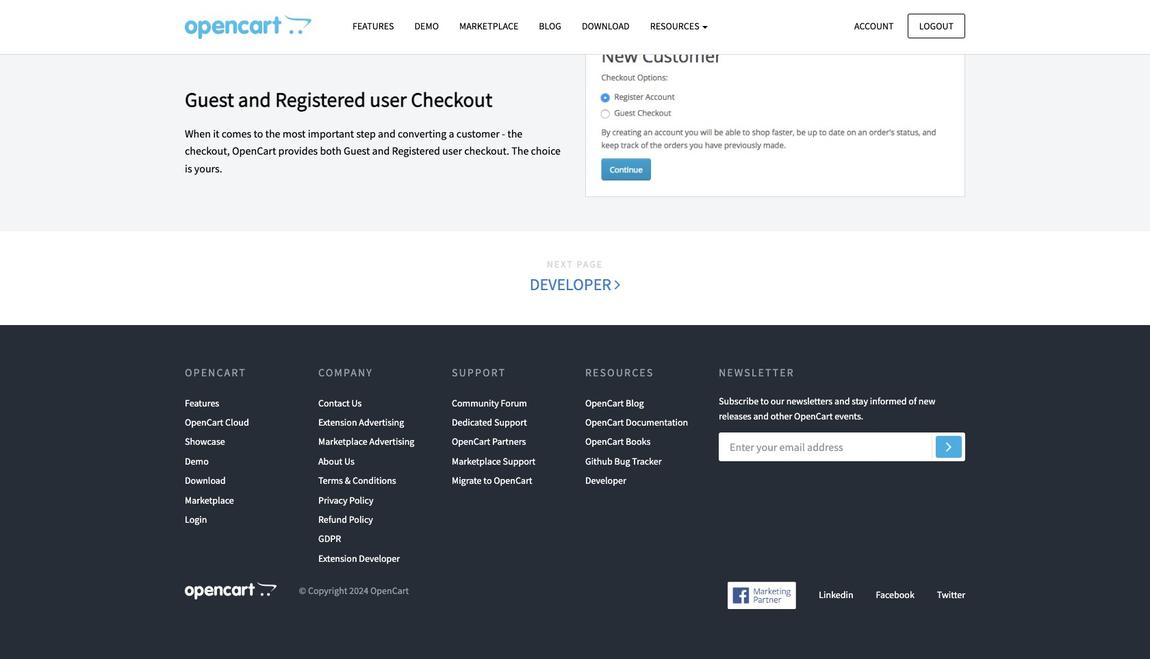 Task type: locate. For each thing, give the bounding box(es) containing it.
0 vertical spatial developer
[[530, 274, 615, 296]]

Enter your email address text field
[[719, 433, 966, 462]]

refund policy
[[319, 514, 373, 526]]

1 vertical spatial marketplace link
[[185, 491, 234, 510]]

0 vertical spatial policy
[[350, 494, 374, 507]]

1 horizontal spatial registered
[[392, 144, 440, 158]]

download link for demo
[[185, 471, 226, 491]]

developer link down next page
[[529, 272, 622, 298]]

blog
[[539, 20, 562, 32], [626, 397, 644, 409]]

privacy policy link
[[319, 491, 374, 510]]

©
[[299, 585, 306, 597]]

extension down gdpr link
[[319, 553, 357, 565]]

opencart books link
[[586, 433, 651, 452]]

us
[[352, 397, 362, 409], [345, 455, 355, 468]]

0 vertical spatial advertising
[[359, 417, 404, 429]]

about us link
[[319, 452, 355, 471]]

2 vertical spatial to
[[484, 475, 492, 487]]

marketplace left 'blog' link
[[460, 20, 519, 32]]

opencart down newsletters
[[795, 410, 833, 423]]

advertising up marketplace advertising
[[359, 417, 404, 429]]

support inside marketplace support "link"
[[503, 455, 536, 468]]

0 horizontal spatial marketplace link
[[185, 491, 234, 510]]

policy for privacy policy
[[350, 494, 374, 507]]

opencart right 2024
[[371, 585, 409, 597]]

opencart inside when it comes to the most important step and converting a customer - the checkout, opencart provides both guest and registered user checkout. the choice is yours.
[[232, 144, 276, 158]]

0 vertical spatial guest
[[185, 86, 234, 112]]

opencart books
[[586, 436, 651, 448]]

1 vertical spatial blog
[[626, 397, 644, 409]]

opencart down marketplace support "link"
[[494, 475, 533, 487]]

policy inside 'link'
[[349, 514, 373, 526]]

github
[[586, 455, 613, 468]]

0 vertical spatial demo link
[[405, 14, 449, 38]]

guest up it
[[185, 86, 234, 112]]

1 vertical spatial guest
[[344, 144, 370, 158]]

0 vertical spatial marketplace link
[[449, 14, 529, 38]]

to down marketplace support "link"
[[484, 475, 492, 487]]

dedicated
[[452, 417, 493, 429]]

developer down github
[[586, 475, 627, 487]]

forum
[[501, 397, 527, 409]]

0 vertical spatial registered
[[275, 86, 366, 112]]

1 horizontal spatial demo
[[415, 20, 439, 32]]

1 vertical spatial policy
[[349, 514, 373, 526]]

opencart down "dedicated" on the bottom
[[452, 436, 491, 448]]

download down 'showcase' link
[[185, 475, 226, 487]]

demo link
[[405, 14, 449, 38], [185, 452, 209, 471]]

to inside when it comes to the most important step and converting a customer - the checkout, opencart provides both guest and registered user checkout. the choice is yours.
[[254, 127, 263, 140]]

logout link
[[908, 13, 966, 38]]

terms & conditions
[[319, 475, 396, 487]]

other
[[771, 410, 793, 423]]

twitter
[[938, 589, 966, 601]]

github bug tracker link
[[586, 452, 662, 471]]

0 horizontal spatial download
[[185, 475, 226, 487]]

opencart documentation
[[586, 417, 689, 429]]

and right step
[[378, 127, 396, 140]]

guest and registered user checkout image
[[586, 32, 966, 197]]

marketplace for the rightmost marketplace link
[[460, 20, 519, 32]]

1 vertical spatial developer
[[586, 475, 627, 487]]

1 horizontal spatial features link
[[343, 14, 405, 38]]

opencart up the opencart documentation
[[586, 397, 624, 409]]

1 vertical spatial to
[[761, 395, 769, 407]]

support up partners
[[495, 417, 527, 429]]

0 horizontal spatial registered
[[275, 86, 366, 112]]

1 horizontal spatial to
[[484, 475, 492, 487]]

1 horizontal spatial guest
[[344, 144, 370, 158]]

extension advertising
[[319, 417, 404, 429]]

marketplace up login
[[185, 494, 234, 507]]

the left the most
[[265, 127, 281, 140]]

1 horizontal spatial download
[[582, 20, 630, 32]]

marketplace up 'migrate'
[[452, 455, 501, 468]]

0 horizontal spatial download link
[[185, 471, 226, 491]]

guest inside when it comes to the most important step and converting a customer - the checkout, opencart provides both guest and registered user checkout. the choice is yours.
[[344, 144, 370, 158]]

privacy policy
[[319, 494, 374, 507]]

contact us link
[[319, 394, 362, 413]]

1 vertical spatial developer link
[[586, 471, 627, 491]]

about
[[319, 455, 343, 468]]

the
[[512, 144, 529, 158]]

important
[[308, 127, 354, 140]]

0 vertical spatial features
[[353, 20, 394, 32]]

marketplace for marketplace advertising
[[319, 436, 368, 448]]

2 horizontal spatial to
[[761, 395, 769, 407]]

0 horizontal spatial features link
[[185, 394, 219, 413]]

1 horizontal spatial user
[[443, 144, 462, 158]]

download for blog
[[582, 20, 630, 32]]

1 vertical spatial registered
[[392, 144, 440, 158]]

1 extension from the top
[[319, 417, 357, 429]]

download link
[[572, 14, 640, 38], [185, 471, 226, 491]]

0 horizontal spatial to
[[254, 127, 263, 140]]

refund
[[319, 514, 347, 526]]

1 vertical spatial features link
[[185, 394, 219, 413]]

opencart down comes at left
[[232, 144, 276, 158]]

1 vertical spatial user
[[443, 144, 462, 158]]

1 vertical spatial us
[[345, 455, 355, 468]]

1 vertical spatial advertising
[[370, 436, 415, 448]]

support down partners
[[503, 455, 536, 468]]

support
[[452, 366, 506, 380], [495, 417, 527, 429], [503, 455, 536, 468]]

policy for refund policy
[[349, 514, 373, 526]]

1 vertical spatial download link
[[185, 471, 226, 491]]

1 the from the left
[[265, 127, 281, 140]]

0 horizontal spatial user
[[370, 86, 407, 112]]

guest down step
[[344, 144, 370, 158]]

extension advertising link
[[319, 413, 404, 433]]

to inside subscribe to our newsletters and stay informed of new releases and other opencart events.
[[761, 395, 769, 407]]

registered up the important
[[275, 86, 366, 112]]

marketplace support link
[[452, 452, 536, 471]]

developer
[[530, 274, 615, 296], [586, 475, 627, 487], [359, 553, 400, 565]]

0 horizontal spatial the
[[265, 127, 281, 140]]

1 vertical spatial demo link
[[185, 452, 209, 471]]

policy
[[350, 494, 374, 507], [349, 514, 373, 526]]

extension
[[319, 417, 357, 429], [319, 553, 357, 565]]

to for subscribe to our newsletters and stay informed of new releases and other opencart events.
[[761, 395, 769, 407]]

1 vertical spatial extension
[[319, 553, 357, 565]]

checkout.
[[465, 144, 510, 158]]

1 vertical spatial features
[[185, 397, 219, 409]]

0 vertical spatial to
[[254, 127, 263, 140]]

opencart - features image
[[185, 14, 312, 39]]

to right comes at left
[[254, 127, 263, 140]]

download
[[582, 20, 630, 32], [185, 475, 226, 487]]

2024
[[350, 585, 369, 597]]

us right 'about'
[[345, 455, 355, 468]]

user up step
[[370, 86, 407, 112]]

to left the our
[[761, 395, 769, 407]]

advertising down extension advertising link
[[370, 436, 415, 448]]

login link
[[185, 510, 207, 530]]

developer link
[[529, 272, 622, 298], [586, 471, 627, 491]]

download right 'blog' link
[[582, 20, 630, 32]]

marketplace up about us
[[319, 436, 368, 448]]

1 horizontal spatial the
[[508, 127, 523, 140]]

0 horizontal spatial demo
[[185, 455, 209, 468]]

us up extension advertising
[[352, 397, 362, 409]]

linkedin link
[[820, 589, 854, 601]]

marketplace for marketplace support
[[452, 455, 501, 468]]

1 vertical spatial support
[[495, 417, 527, 429]]

extension down "contact us" link
[[319, 417, 357, 429]]

developer link down github
[[586, 471, 627, 491]]

1 horizontal spatial marketplace link
[[449, 14, 529, 38]]

when it comes to the most important step and converting a customer - the checkout, opencart provides both guest and registered user checkout. the choice is yours.
[[185, 127, 561, 175]]

0 vertical spatial extension
[[319, 417, 357, 429]]

company
[[319, 366, 373, 380]]

0 horizontal spatial guest
[[185, 86, 234, 112]]

marketplace for the bottom marketplace link
[[185, 494, 234, 507]]

1 horizontal spatial blog
[[626, 397, 644, 409]]

opencart up showcase
[[185, 417, 224, 429]]

0 vertical spatial blog
[[539, 20, 562, 32]]

1 horizontal spatial download link
[[572, 14, 640, 38]]

and
[[238, 86, 271, 112], [378, 127, 396, 140], [372, 144, 390, 158], [835, 395, 851, 407], [754, 410, 769, 423]]

policy down 'privacy policy' link at the left of the page
[[349, 514, 373, 526]]

conditions
[[353, 475, 396, 487]]

registered down "converting" at the left of the page
[[392, 144, 440, 158]]

facebook link
[[877, 589, 915, 601]]

0 vertical spatial download
[[582, 20, 630, 32]]

support inside dedicated support link
[[495, 417, 527, 429]]

opencart blog link
[[586, 394, 644, 413]]

0 vertical spatial us
[[352, 397, 362, 409]]

0 vertical spatial demo
[[415, 20, 439, 32]]

1 horizontal spatial features
[[353, 20, 394, 32]]

2 vertical spatial support
[[503, 455, 536, 468]]

policy down terms & conditions 'link'
[[350, 494, 374, 507]]

2 vertical spatial developer
[[359, 553, 400, 565]]

1 vertical spatial demo
[[185, 455, 209, 468]]

demo
[[415, 20, 439, 32], [185, 455, 209, 468]]

partners
[[493, 436, 526, 448]]

opencart
[[232, 144, 276, 158], [185, 366, 246, 380], [586, 397, 624, 409], [795, 410, 833, 423], [185, 417, 224, 429], [586, 417, 624, 429], [452, 436, 491, 448], [586, 436, 624, 448], [494, 475, 533, 487], [371, 585, 409, 597]]

features for demo
[[353, 20, 394, 32]]

us for about us
[[345, 455, 355, 468]]

user inside when it comes to the most important step and converting a customer - the checkout, opencart provides both guest and registered user checkout. the choice is yours.
[[443, 144, 462, 158]]

2 extension from the top
[[319, 553, 357, 565]]

marketplace link
[[449, 14, 529, 38], [185, 491, 234, 510]]

stay
[[852, 395, 869, 407]]

0 horizontal spatial blog
[[539, 20, 562, 32]]

opencart inside the "opencart blog" link
[[586, 397, 624, 409]]

user
[[370, 86, 407, 112], [443, 144, 462, 158]]

refund policy link
[[319, 510, 373, 530]]

0 vertical spatial features link
[[343, 14, 405, 38]]

dedicated support link
[[452, 413, 527, 433]]

checkout,
[[185, 144, 230, 158]]

us for contact us
[[352, 397, 362, 409]]

features link
[[343, 14, 405, 38], [185, 394, 219, 413]]

support up community at the left of the page
[[452, 366, 506, 380]]

and left 'other'
[[754, 410, 769, 423]]

registered
[[275, 86, 366, 112], [392, 144, 440, 158]]

opencart down the "opencart blog" link
[[586, 417, 624, 429]]

facebook
[[877, 589, 915, 601]]

opencart documentation link
[[586, 413, 689, 433]]

developer down next page
[[530, 274, 615, 296]]

0 vertical spatial download link
[[572, 14, 640, 38]]

marketplace inside "link"
[[452, 455, 501, 468]]

and up events.
[[835, 395, 851, 407]]

developer for the topmost developer link
[[530, 274, 615, 296]]

twitter link
[[938, 589, 966, 601]]

1 vertical spatial download
[[185, 475, 226, 487]]

the right -
[[508, 127, 523, 140]]

opencart up github
[[586, 436, 624, 448]]

0 horizontal spatial features
[[185, 397, 219, 409]]

features
[[353, 20, 394, 32], [185, 397, 219, 409]]

blog inside the "opencart blog" link
[[626, 397, 644, 409]]

0 horizontal spatial demo link
[[185, 452, 209, 471]]

extension for extension developer
[[319, 553, 357, 565]]

subscribe to our newsletters and stay informed of new releases and other opencart events.
[[719, 395, 936, 423]]

github bug tracker
[[586, 455, 662, 468]]

developer up 2024
[[359, 553, 400, 565]]

step
[[357, 127, 376, 140]]

user down a
[[443, 144, 462, 158]]

© copyright 2024 opencart
[[299, 585, 409, 597]]



Task type: vqa. For each thing, say whether or not it's contained in the screenshot.
The Social Facebook icon
no



Task type: describe. For each thing, give the bounding box(es) containing it.
download for demo
[[185, 475, 226, 487]]

account link
[[843, 13, 906, 38]]

terms & conditions link
[[319, 471, 396, 491]]

privacy
[[319, 494, 348, 507]]

choice
[[531, 144, 561, 158]]

most
[[283, 127, 306, 140]]

marketplace advertising
[[319, 436, 415, 448]]

marketplace support
[[452, 455, 536, 468]]

opencart image
[[185, 582, 277, 600]]

&
[[345, 475, 351, 487]]

opencart inside migrate to opencart link
[[494, 475, 533, 487]]

extension developer link
[[319, 549, 400, 569]]

account
[[855, 20, 894, 32]]

opencart inside opencart cloud link
[[185, 417, 224, 429]]

migrate to opencart link
[[452, 471, 533, 491]]

features for opencart cloud
[[185, 397, 219, 409]]

provides
[[278, 144, 318, 158]]

registered inside when it comes to the most important step and converting a customer - the checkout, opencart provides both guest and registered user checkout. the choice is yours.
[[392, 144, 440, 158]]

checkout
[[411, 86, 493, 112]]

contact
[[319, 397, 350, 409]]

migrate
[[452, 475, 482, 487]]

advertising for extension advertising
[[359, 417, 404, 429]]

opencart inside subscribe to our newsletters and stay informed of new releases and other opencart events.
[[795, 410, 833, 423]]

opencart cloud
[[185, 417, 249, 429]]

and down step
[[372, 144, 390, 158]]

0 vertical spatial developer link
[[529, 272, 622, 298]]

features link for opencart cloud
[[185, 394, 219, 413]]

events.
[[835, 410, 864, 423]]

informed
[[871, 395, 907, 407]]

it
[[213, 127, 220, 140]]

dedicated support
[[452, 417, 527, 429]]

gdpr link
[[319, 530, 341, 549]]

blog link
[[529, 14, 572, 38]]

gdpr
[[319, 533, 341, 546]]

showcase link
[[185, 433, 225, 452]]

documentation
[[626, 417, 689, 429]]

of
[[909, 395, 917, 407]]

linkedin
[[820, 589, 854, 601]]

opencart cloud link
[[185, 413, 249, 433]]

developer for bottom developer link
[[586, 475, 627, 487]]

community forum
[[452, 397, 527, 409]]

comes
[[222, 127, 252, 140]]

0 vertical spatial support
[[452, 366, 506, 380]]

terms
[[319, 475, 343, 487]]

1 vertical spatial resources
[[586, 366, 654, 380]]

0 vertical spatial user
[[370, 86, 407, 112]]

newsletter
[[719, 366, 795, 380]]

both
[[320, 144, 342, 158]]

opencart inside opencart partners link
[[452, 436, 491, 448]]

demo for the right demo link
[[415, 20, 439, 32]]

releases
[[719, 410, 752, 423]]

community
[[452, 397, 499, 409]]

opencart inside opencart books link
[[586, 436, 624, 448]]

marketplace advertising link
[[319, 433, 415, 452]]

advertising for marketplace advertising
[[370, 436, 415, 448]]

about us
[[319, 455, 355, 468]]

support for marketplace
[[503, 455, 536, 468]]

converting
[[398, 127, 447, 140]]

extension for extension advertising
[[319, 417, 357, 429]]

migrate to opencart
[[452, 475, 533, 487]]

opencart partners link
[[452, 433, 526, 452]]

opencart inside opencart documentation link
[[586, 417, 624, 429]]

opencart blog
[[586, 397, 644, 409]]

opencart partners
[[452, 436, 526, 448]]

tracker
[[633, 455, 662, 468]]

support for dedicated
[[495, 417, 527, 429]]

a
[[449, 127, 455, 140]]

cloud
[[225, 417, 249, 429]]

new
[[919, 395, 936, 407]]

demo for bottommost demo link
[[185, 455, 209, 468]]

login
[[185, 514, 207, 526]]

customer
[[457, 127, 500, 140]]

community forum link
[[452, 394, 527, 413]]

and up comes at left
[[238, 86, 271, 112]]

showcase
[[185, 436, 225, 448]]

2 the from the left
[[508, 127, 523, 140]]

opencart up opencart cloud
[[185, 366, 246, 380]]

bug
[[615, 455, 631, 468]]

guest and registered user checkout
[[185, 86, 493, 112]]

angle right image
[[947, 438, 952, 455]]

page
[[577, 258, 604, 270]]

extension developer
[[319, 553, 400, 565]]

when
[[185, 127, 211, 140]]

0 vertical spatial resources
[[651, 20, 702, 32]]

next
[[547, 258, 574, 270]]

next page
[[547, 258, 604, 270]]

is
[[185, 162, 192, 175]]

newsletters
[[787, 395, 833, 407]]

1 horizontal spatial demo link
[[405, 14, 449, 38]]

facebook marketing partner image
[[729, 582, 797, 610]]

yours.
[[194, 162, 223, 175]]

blog inside 'blog' link
[[539, 20, 562, 32]]

books
[[626, 436, 651, 448]]

logout
[[920, 20, 954, 32]]

angle right image
[[615, 276, 621, 293]]

features link for demo
[[343, 14, 405, 38]]

to for migrate to opencart
[[484, 475, 492, 487]]

copyright
[[308, 585, 348, 597]]

our
[[771, 395, 785, 407]]

download link for blog
[[572, 14, 640, 38]]



